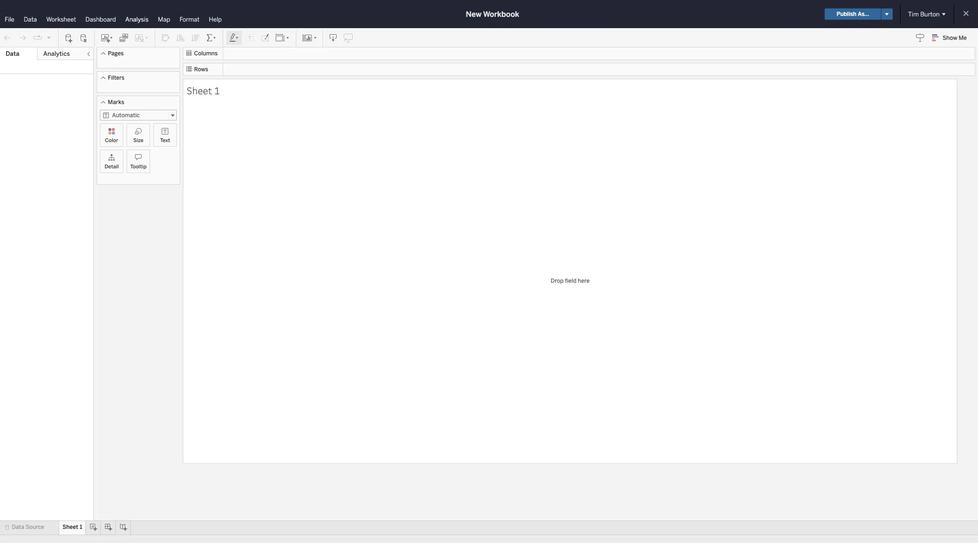 Task type: vqa. For each thing, say whether or not it's contained in the screenshot.
the topmost 1
yes



Task type: describe. For each thing, give the bounding box(es) containing it.
to use edit in desktop, save the workbook outside of personal space image
[[344, 33, 353, 42]]

worksheet
[[46, 16, 76, 23]]

show/hide cards image
[[302, 33, 317, 42]]

data source
[[12, 524, 44, 531]]

map
[[158, 16, 170, 23]]

burton
[[921, 11, 940, 18]]

fit image
[[275, 33, 290, 42]]

tim
[[909, 11, 920, 18]]

undo image
[[3, 33, 12, 42]]

duplicate image
[[119, 33, 129, 42]]

replay animation image
[[46, 34, 52, 40]]

data guide image
[[916, 33, 926, 42]]

new worksheet image
[[100, 33, 114, 42]]

publish as... button
[[826, 8, 882, 20]]

detail
[[105, 164, 119, 170]]

clear sheet image
[[134, 33, 149, 42]]

1 vertical spatial data
[[6, 50, 19, 57]]

show me button
[[928, 30, 976, 45]]

format workbook image
[[260, 33, 270, 42]]

new
[[466, 10, 482, 19]]

new data source image
[[64, 33, 74, 42]]

source
[[26, 524, 44, 531]]

download image
[[329, 33, 338, 42]]

0 horizontal spatial sheet 1
[[63, 524, 82, 531]]

rows
[[194, 66, 208, 73]]

0 vertical spatial data
[[24, 16, 37, 23]]

0 horizontal spatial sheet
[[63, 524, 78, 531]]

2 vertical spatial data
[[12, 524, 24, 531]]

analytics
[[43, 50, 70, 57]]

pause auto updates image
[[79, 33, 89, 42]]

swap rows and columns image
[[161, 33, 170, 42]]

columns
[[194, 50, 218, 57]]

sort ascending image
[[176, 33, 185, 42]]

0 vertical spatial sheet
[[187, 84, 212, 97]]

pages
[[108, 50, 124, 57]]

drop
[[551, 278, 564, 284]]

show me
[[943, 35, 968, 41]]

totals image
[[206, 33, 217, 42]]

format
[[180, 16, 200, 23]]

dashboard
[[86, 16, 116, 23]]



Task type: locate. For each thing, give the bounding box(es) containing it.
sheet down "rows"
[[187, 84, 212, 97]]

collapse image
[[86, 51, 91, 57]]

redo image
[[18, 33, 27, 42]]

1 horizontal spatial sheet
[[187, 84, 212, 97]]

tooltip
[[130, 164, 147, 170]]

1 vertical spatial sheet
[[63, 524, 78, 531]]

replay animation image
[[33, 33, 42, 42]]

color
[[105, 137, 118, 144]]

0 horizontal spatial 1
[[80, 524, 82, 531]]

1
[[214, 84, 220, 97], [80, 524, 82, 531]]

data left source
[[12, 524, 24, 531]]

sheet 1 right source
[[63, 524, 82, 531]]

1 vertical spatial 1
[[80, 524, 82, 531]]

field
[[565, 278, 577, 284]]

data up replay animation image
[[24, 16, 37, 23]]

drop field here
[[551, 278, 590, 284]]

highlight image
[[229, 33, 240, 42]]

analysis
[[125, 16, 149, 23]]

marks
[[108, 99, 124, 106]]

sheet 1
[[187, 84, 220, 97], [63, 524, 82, 531]]

tim burton
[[909, 11, 940, 18]]

text
[[160, 137, 170, 144]]

data
[[24, 16, 37, 23], [6, 50, 19, 57], [12, 524, 24, 531]]

1 vertical spatial sheet 1
[[63, 524, 82, 531]]

0 vertical spatial 1
[[214, 84, 220, 97]]

show
[[943, 35, 958, 41]]

size
[[133, 137, 144, 144]]

1 horizontal spatial sheet 1
[[187, 84, 220, 97]]

publish as...
[[837, 11, 870, 17]]

data down undo icon
[[6, 50, 19, 57]]

sheet 1 down "rows"
[[187, 84, 220, 97]]

help
[[209, 16, 222, 23]]

filters
[[108, 75, 125, 81]]

workbook
[[484, 10, 520, 19]]

as...
[[858, 11, 870, 17]]

publish
[[837, 11, 857, 17]]

sort descending image
[[191, 33, 200, 42]]

1 horizontal spatial 1
[[214, 84, 220, 97]]

1 down columns
[[214, 84, 220, 97]]

show labels image
[[245, 33, 255, 42]]

sheet
[[187, 84, 212, 97], [63, 524, 78, 531]]

1 right source
[[80, 524, 82, 531]]

sheet right source
[[63, 524, 78, 531]]

new workbook
[[466, 10, 520, 19]]

0 vertical spatial sheet 1
[[187, 84, 220, 97]]

here
[[578, 278, 590, 284]]

me
[[959, 35, 968, 41]]

file
[[5, 16, 14, 23]]



